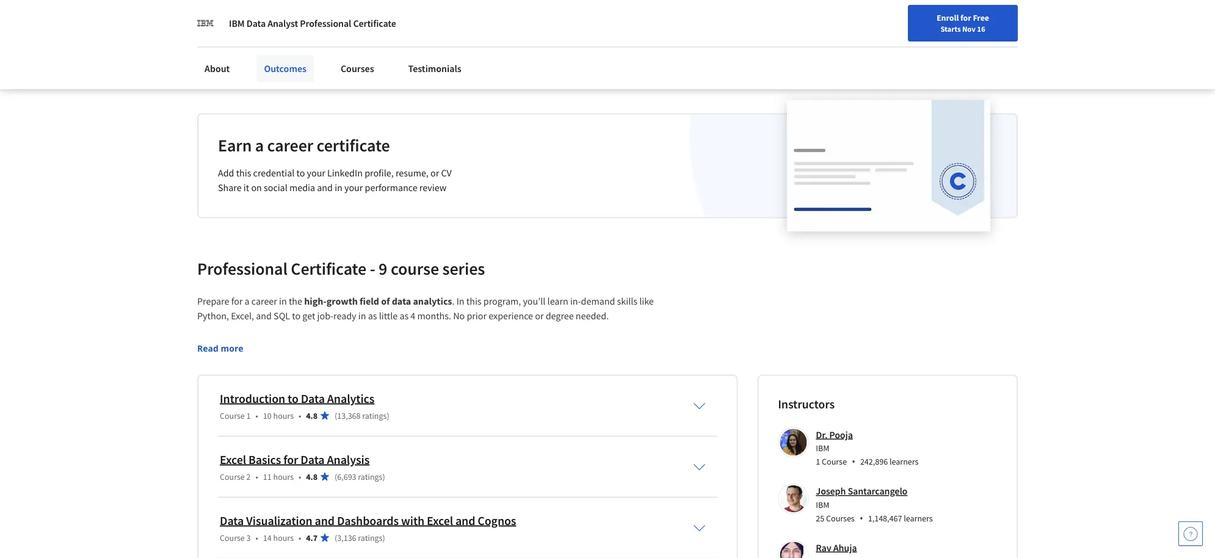 Task type: locate. For each thing, give the bounding box(es) containing it.
course 1 • 10 hours •
[[220, 410, 301, 421]]

1 vertical spatial 4.8
[[306, 471, 317, 482]]

( down analysis
[[335, 471, 337, 482]]

• right 3
[[256, 532, 258, 543]]

learners right 1,148,467
[[904, 513, 933, 524]]

1 vertical spatial united
[[366, 63, 390, 74]]

3 ( from the top
[[335, 532, 337, 543]]

4.8 down excel basics for data analysis link
[[306, 471, 317, 482]]

• left 10
[[256, 410, 258, 421]]

your down linkedin
[[344, 182, 363, 194]]

1 vertical spatial career
[[251, 295, 277, 307]]

get
[[302, 310, 315, 322]]

0 vertical spatial 4.8
[[306, 410, 317, 421]]

ratings right the 6,693 at the left bottom of page
[[358, 471, 383, 482]]

excel basics for data analysis link
[[220, 452, 369, 467]]

None search field
[[174, 8, 467, 32]]

with
[[401, 513, 424, 528]]

.
[[452, 295, 455, 307]]

1 horizontal spatial on
[[251, 182, 262, 194]]

rav
[[816, 542, 831, 554]]

on
[[224, 63, 233, 74], [251, 182, 262, 194]]

this inside add this credential to your linkedin profile, resume, or cv share it on social media and in your performance review
[[236, 167, 251, 179]]

this right "in"
[[466, 295, 481, 307]]

no
[[453, 310, 465, 322]]

certificate up 7/1/22-
[[353, 17, 396, 29]]

learners inside joseph santarcangelo ibm 25 courses • 1,148,467 learners
[[904, 513, 933, 524]]

analyst
[[268, 17, 298, 29]]

( down analytics on the bottom
[[335, 410, 337, 421]]

0 horizontal spatial this
[[236, 167, 251, 179]]

1 vertical spatial or
[[535, 310, 544, 322]]

1 vertical spatial in
[[279, 295, 287, 307]]

media
[[289, 182, 315, 194]]

states
[[392, 63, 414, 74]]

for
[[960, 12, 971, 23], [231, 295, 243, 307], [283, 452, 298, 467]]

0 horizontal spatial courses
[[341, 62, 374, 74]]

career up sql
[[251, 295, 277, 307]]

growth
[[326, 295, 358, 307]]

ibm
[[229, 17, 245, 29], [816, 443, 829, 454], [816, 499, 829, 510]]

program
[[235, 63, 266, 74]]

0 horizontal spatial for
[[231, 295, 243, 307]]

to left get at left
[[292, 310, 300, 322]]

in down linkedin
[[335, 182, 342, 194]]

2 vertical spatial ratings
[[358, 532, 383, 543]]

0 vertical spatial united
[[315, 50, 339, 61]]

ibm down dr.
[[816, 443, 829, 454]]

learners for santarcangelo
[[904, 513, 933, 524]]

¹lightcast™
[[197, 50, 238, 61]]

2 vertical spatial in
[[358, 310, 366, 322]]

0 horizontal spatial or
[[430, 167, 439, 179]]

2
[[246, 471, 251, 482]]

in inside add this credential to your linkedin profile, resume, or cv share it on social media and in your performance review
[[335, 182, 342, 194]]

0 vertical spatial (
[[335, 410, 337, 421]]

2 ( from the top
[[335, 471, 337, 482]]

add
[[218, 167, 234, 179]]

0 vertical spatial excel
[[220, 452, 246, 467]]

ratings
[[362, 410, 387, 421], [358, 471, 383, 482], [358, 532, 383, 543]]

ibm right ibm image
[[229, 17, 245, 29]]

• left 242,896
[[852, 455, 855, 468]]

1 vertical spatial this
[[466, 295, 481, 307]]

professional up ¹lightcast™ job postings report, united states, 7/1/22-6/30/23. ²based on program graduate survey responses, united states 2021.
[[300, 17, 351, 29]]

0 vertical spatial on
[[224, 63, 233, 74]]

excel left basics
[[220, 452, 246, 467]]

1 horizontal spatial courses
[[826, 513, 855, 524]]

4.8
[[306, 410, 317, 421], [306, 471, 317, 482]]

testimonials link
[[401, 55, 469, 82]]

data
[[247, 17, 266, 29], [301, 391, 325, 406], [301, 452, 325, 467], [220, 513, 244, 528]]

2 as from the left
[[400, 310, 409, 322]]

1 vertical spatial on
[[251, 182, 262, 194]]

responses,
[[326, 63, 365, 74]]

introduction
[[220, 391, 285, 406]]

) down data visualization and dashboards with excel and cognos "link"
[[383, 532, 385, 543]]

0 vertical spatial 1
[[246, 410, 251, 421]]

share
[[218, 182, 242, 194]]

1 4.8 from the top
[[306, 410, 317, 421]]

• right 2
[[256, 471, 258, 482]]

learners right 242,896
[[890, 456, 919, 467]]

course for data visualization and dashboards with excel and cognos
[[220, 532, 245, 543]]

starts
[[941, 24, 961, 34]]

pooja
[[829, 429, 853, 441]]

or
[[430, 167, 439, 179], [535, 310, 544, 322]]

0 horizontal spatial in
[[279, 295, 287, 307]]

( right 4.7
[[335, 532, 337, 543]]

new
[[912, 14, 927, 25]]

0 vertical spatial in
[[335, 182, 342, 194]]

6,693
[[337, 471, 356, 482]]

states,
[[341, 50, 365, 61]]

0 vertical spatial to
[[296, 167, 305, 179]]

for right basics
[[283, 452, 298, 467]]

and left sql
[[256, 310, 272, 322]]

hours right 14
[[273, 532, 294, 543]]

16
[[977, 24, 985, 34]]

ratings down data visualization and dashboards with excel and cognos
[[358, 532, 383, 543]]

1 vertical spatial hours
[[273, 471, 294, 482]]

dr. pooja link
[[816, 429, 853, 441]]

0 horizontal spatial as
[[368, 310, 377, 322]]

0 vertical spatial hours
[[273, 410, 294, 421]]

• left 1,148,467
[[860, 511, 863, 524]]

ibm for dr. pooja
[[816, 443, 829, 454]]

ratings right "13,368"
[[362, 410, 387, 421]]

program,
[[483, 295, 521, 307]]

0 vertical spatial certificate
[[353, 17, 396, 29]]

joseph
[[816, 485, 846, 497]]

series
[[442, 258, 485, 279]]

) for with
[[383, 532, 385, 543]]

course 2 • 11 hours •
[[220, 471, 301, 482]]

or down you'll
[[535, 310, 544, 322]]

and right the media
[[317, 182, 333, 194]]

excel right the with
[[427, 513, 453, 528]]

1 vertical spatial 1
[[816, 456, 820, 467]]

to inside add this credential to your linkedin profile, resume, or cv share it on social media and in your performance review
[[296, 167, 305, 179]]

0 vertical spatial a
[[255, 134, 264, 156]]

for up excel,
[[231, 295, 243, 307]]

social
[[264, 182, 287, 194]]

learners for pooja
[[890, 456, 919, 467]]

1 horizontal spatial this
[[466, 295, 481, 307]]

4.8 for for
[[306, 471, 317, 482]]

1 vertical spatial professional
[[197, 258, 288, 279]]

your up the media
[[307, 167, 325, 179]]

your right find
[[894, 14, 910, 25]]

hours for visualization
[[273, 532, 294, 543]]

as
[[368, 310, 377, 322], [400, 310, 409, 322]]

) right the 6,693 at the left bottom of page
[[383, 471, 385, 482]]

2 vertical spatial (
[[335, 532, 337, 543]]

0 vertical spatial your
[[894, 14, 910, 25]]

like
[[639, 295, 654, 307]]

3
[[246, 532, 251, 543]]

1 ( from the top
[[335, 410, 337, 421]]

professional
[[300, 17, 351, 29], [197, 258, 288, 279]]

4.8 for data
[[306, 410, 317, 421]]

and inside . in this program, you'll learn in-demand skills like python, excel, and sql to get job-ready in as little as 4 months. no prior experience or degree needed.
[[256, 310, 272, 322]]

1 horizontal spatial 1
[[816, 456, 820, 467]]

0 vertical spatial for
[[960, 12, 971, 23]]

or left cv
[[430, 167, 439, 179]]

1 horizontal spatial for
[[283, 452, 298, 467]]

2 4.8 from the top
[[306, 471, 317, 482]]

0 vertical spatial this
[[236, 167, 251, 179]]

1 down dr.
[[816, 456, 820, 467]]

1 vertical spatial learners
[[904, 513, 933, 524]]

2 vertical spatial )
[[383, 532, 385, 543]]

0 vertical spatial ratings
[[362, 410, 387, 421]]

certificate up prepare for a career in the high-growth field of data analytics
[[291, 258, 366, 279]]

1 vertical spatial ratings
[[358, 471, 383, 482]]

( 3,136 ratings )
[[335, 532, 385, 543]]

• inside dr. pooja ibm 1 course • 242,896 learners
[[852, 455, 855, 468]]

4.8 down introduction to data analytics link
[[306, 410, 317, 421]]

in down field
[[358, 310, 366, 322]]

1 vertical spatial to
[[292, 310, 300, 322]]

career up credential
[[267, 134, 313, 156]]

)
[[387, 410, 389, 421], [383, 471, 385, 482], [383, 532, 385, 543]]

the
[[289, 295, 302, 307]]

• down excel basics for data analysis link
[[299, 471, 301, 482]]

read more
[[197, 342, 243, 354]]

1 horizontal spatial a
[[255, 134, 264, 156]]

2 vertical spatial to
[[288, 391, 298, 406]]

1 horizontal spatial professional
[[300, 17, 351, 29]]

in left the
[[279, 295, 287, 307]]

add this credential to your linkedin profile, resume, or cv share it on social media and in your performance review
[[218, 167, 452, 194]]

a up excel,
[[245, 295, 250, 307]]

1 vertical spatial (
[[335, 471, 337, 482]]

2 horizontal spatial in
[[358, 310, 366, 322]]

1 vertical spatial for
[[231, 295, 243, 307]]

united down 7/1/22-
[[366, 63, 390, 74]]

and left the "cognos"
[[455, 513, 475, 528]]

excel
[[220, 452, 246, 467], [427, 513, 453, 528]]

• down introduction to data analytics link
[[299, 410, 301, 421]]

1 hours from the top
[[273, 410, 294, 421]]

data visualization and dashboards with excel and cognos link
[[220, 513, 516, 528]]

2 horizontal spatial for
[[960, 12, 971, 23]]

course left 2
[[220, 471, 245, 482]]

hours right 11
[[273, 471, 294, 482]]

hours right 10
[[273, 410, 294, 421]]

0 horizontal spatial a
[[245, 295, 250, 307]]

) for analysis
[[383, 471, 385, 482]]

( for analytics
[[335, 410, 337, 421]]

this up it
[[236, 167, 251, 179]]

1 vertical spatial courses
[[826, 513, 855, 524]]

sql
[[274, 310, 290, 322]]

course for introduction to data analytics
[[220, 410, 245, 421]]

career
[[929, 14, 953, 25]]

1 horizontal spatial excel
[[427, 513, 453, 528]]

course left 3
[[220, 532, 245, 543]]

2 horizontal spatial your
[[894, 14, 910, 25]]

2 vertical spatial ibm
[[816, 499, 829, 510]]

²based
[[197, 63, 222, 74]]

review
[[419, 182, 446, 194]]

and
[[317, 182, 333, 194], [256, 310, 272, 322], [315, 513, 335, 528], [455, 513, 475, 528]]

2 hours from the top
[[273, 471, 294, 482]]

instructors
[[778, 396, 835, 411]]

0 horizontal spatial excel
[[220, 452, 246, 467]]

1 horizontal spatial or
[[535, 310, 544, 322]]

report,
[[287, 50, 313, 61]]

united up survey at the top left of the page
[[315, 50, 339, 61]]

0 horizontal spatial on
[[224, 63, 233, 74]]

and up 4.7
[[315, 513, 335, 528]]

visualization
[[246, 513, 312, 528]]

linkedin
[[327, 167, 363, 179]]

or inside . in this program, you'll learn in-demand skills like python, excel, and sql to get job-ready in as little as 4 months. no prior experience or degree needed.
[[535, 310, 544, 322]]

for up nov at the top right of the page
[[960, 12, 971, 23]]

1 vertical spatial )
[[383, 471, 385, 482]]

0 vertical spatial professional
[[300, 17, 351, 29]]

0 vertical spatial learners
[[890, 456, 919, 467]]

certificate
[[317, 134, 390, 156]]

joseph santarcangelo image
[[780, 485, 807, 512]]

2 vertical spatial your
[[344, 182, 363, 194]]

a right earn
[[255, 134, 264, 156]]

for inside enroll for free starts nov 16
[[960, 12, 971, 23]]

course down 'introduction'
[[220, 410, 245, 421]]

1 vertical spatial excel
[[427, 513, 453, 528]]

about link
[[197, 55, 237, 82]]

learners inside dr. pooja ibm 1 course • 242,896 learners
[[890, 456, 919, 467]]

introduction to data analytics link
[[220, 391, 374, 406]]

1 down 'introduction'
[[246, 410, 251, 421]]

course down dr. pooja link
[[822, 456, 847, 467]]

analytics
[[413, 295, 452, 307]]

data up course 3 • 14 hours •
[[220, 513, 244, 528]]

1 inside dr. pooja ibm 1 course • 242,896 learners
[[816, 456, 820, 467]]

as down field
[[368, 310, 377, 322]]

1
[[246, 410, 251, 421], [816, 456, 820, 467]]

0 vertical spatial or
[[430, 167, 439, 179]]

2 vertical spatial hours
[[273, 532, 294, 543]]

to up the media
[[296, 167, 305, 179]]

1 horizontal spatial in
[[335, 182, 342, 194]]

courses down states,
[[341, 62, 374, 74]]

) right "13,368"
[[387, 410, 389, 421]]

certificate
[[353, 17, 396, 29], [291, 258, 366, 279]]

ibm inside dr. pooja ibm 1 course • 242,896 learners
[[816, 443, 829, 454]]

on down '¹lightcast™'
[[224, 63, 233, 74]]

courses
[[341, 62, 374, 74], [826, 513, 855, 524]]

to up course 1 • 10 hours •
[[288, 391, 298, 406]]

1 vertical spatial a
[[245, 295, 250, 307]]

4
[[411, 310, 415, 322]]

help center image
[[1183, 526, 1198, 541]]

•
[[256, 410, 258, 421], [299, 410, 301, 421], [852, 455, 855, 468], [256, 471, 258, 482], [299, 471, 301, 482], [860, 511, 863, 524], [256, 532, 258, 543], [299, 532, 301, 543]]

hours
[[273, 410, 294, 421], [273, 471, 294, 482], [273, 532, 294, 543]]

course inside dr. pooja ibm 1 course • 242,896 learners
[[822, 456, 847, 467]]

3 hours from the top
[[273, 532, 294, 543]]

ibm inside joseph santarcangelo ibm 25 courses • 1,148,467 learners
[[816, 499, 829, 510]]

9
[[379, 258, 387, 279]]

high-
[[304, 295, 326, 307]]

1 vertical spatial ibm
[[816, 443, 829, 454]]

0 horizontal spatial your
[[307, 167, 325, 179]]

courses right the 25
[[826, 513, 855, 524]]

2 vertical spatial for
[[283, 452, 298, 467]]

1 horizontal spatial as
[[400, 310, 409, 322]]

professional up prepare
[[197, 258, 288, 279]]

hours for to
[[273, 410, 294, 421]]

on right it
[[251, 182, 262, 194]]

as left "4"
[[400, 310, 409, 322]]

ibm up the 25
[[816, 499, 829, 510]]



Task type: describe. For each thing, give the bounding box(es) containing it.
joseph santarcangelo link
[[816, 485, 907, 497]]

and inside add this credential to your linkedin profile, resume, or cv share it on social media and in your performance review
[[317, 182, 333, 194]]

demand
[[581, 295, 615, 307]]

data left analysis
[[301, 452, 325, 467]]

rav ahuja link
[[816, 542, 857, 554]]

python,
[[197, 310, 229, 322]]

0 vertical spatial )
[[387, 410, 389, 421]]

in
[[456, 295, 464, 307]]

read
[[197, 342, 218, 354]]

about
[[205, 62, 230, 74]]

months.
[[417, 310, 451, 322]]

-
[[370, 258, 375, 279]]

outcomes link
[[257, 55, 314, 82]]

cognos
[[478, 513, 516, 528]]

excel basics for data analysis
[[220, 452, 369, 467]]

data
[[392, 295, 411, 307]]

11
[[263, 471, 272, 482]]

0 horizontal spatial professional
[[197, 258, 288, 279]]

testimonials
[[408, 62, 461, 74]]

1 as from the left
[[368, 310, 377, 322]]

in inside . in this program, you'll learn in-demand skills like python, excel, and sql to get job-ready in as little as 4 months. no prior experience or degree needed.
[[358, 310, 366, 322]]

course for excel basics for data analysis
[[220, 471, 245, 482]]

dashboards
[[337, 513, 399, 528]]

0 vertical spatial ibm
[[229, 17, 245, 29]]

• inside joseph santarcangelo ibm 25 courses • 1,148,467 learners
[[860, 511, 863, 524]]

ibm for joseph santarcangelo
[[816, 499, 829, 510]]

dr. pooja image
[[780, 429, 807, 456]]

introduction to data analytics
[[220, 391, 374, 406]]

6/30/23.
[[392, 50, 422, 61]]

( 13,368 ratings )
[[335, 410, 389, 421]]

little
[[379, 310, 398, 322]]

prior
[[467, 310, 487, 322]]

santarcangelo
[[848, 485, 907, 497]]

data left analytics on the bottom
[[301, 391, 325, 406]]

dr. pooja ibm 1 course • 242,896 learners
[[816, 429, 919, 468]]

basics
[[248, 452, 281, 467]]

25
[[816, 513, 824, 524]]

skills
[[617, 295, 637, 307]]

or inside add this credential to your linkedin profile, resume, or cv share it on social media and in your performance review
[[430, 167, 439, 179]]

data left the analyst
[[247, 17, 266, 29]]

data visualization and dashboards with excel and cognos
[[220, 513, 516, 528]]

4.7
[[306, 532, 317, 543]]

prepare
[[197, 295, 229, 307]]

this inside . in this program, you'll learn in-demand skills like python, excel, and sql to get job-ready in as little as 4 months. no prior experience or degree needed.
[[466, 295, 481, 307]]

free
[[973, 12, 989, 23]]

for for enroll
[[960, 12, 971, 23]]

analytics
[[327, 391, 374, 406]]

13,368
[[337, 410, 361, 421]]

enroll for free starts nov 16
[[937, 12, 989, 34]]

ibm image
[[197, 15, 214, 32]]

on inside add this credential to your linkedin profile, resume, or cv share it on social media and in your performance review
[[251, 182, 262, 194]]

degree
[[546, 310, 574, 322]]

course 3 • 14 hours •
[[220, 532, 301, 543]]

earn
[[218, 134, 252, 156]]

learn
[[547, 295, 568, 307]]

ratings for dashboards
[[358, 532, 383, 543]]

• left 4.7
[[299, 532, 301, 543]]

course
[[391, 258, 439, 279]]

¹lightcast™ job postings report, united states, 7/1/22-6/30/23. ²based on program graduate survey responses, united states 2021.
[[197, 50, 435, 74]]

prepare for a career in the high-growth field of data analytics
[[197, 295, 452, 307]]

cv
[[441, 167, 452, 179]]

ratings for data
[[358, 471, 383, 482]]

1 horizontal spatial united
[[366, 63, 390, 74]]

ahuja
[[833, 542, 857, 554]]

rav ahuja image
[[780, 542, 807, 558]]

nov
[[962, 24, 976, 34]]

read more button
[[197, 342, 243, 354]]

1 vertical spatial certificate
[[291, 258, 366, 279]]

0 vertical spatial courses
[[341, 62, 374, 74]]

1 horizontal spatial your
[[344, 182, 363, 194]]

earn a career certificate
[[218, 134, 390, 156]]

hours for basics
[[273, 471, 294, 482]]

courses link
[[333, 55, 381, 82]]

to inside . in this program, you'll learn in-demand skills like python, excel, and sql to get job-ready in as little as 4 months. no prior experience or degree needed.
[[292, 310, 300, 322]]

analysis
[[327, 452, 369, 467]]

graduate
[[267, 63, 299, 74]]

coursera career certificate image
[[787, 100, 990, 231]]

( for data
[[335, 471, 337, 482]]

resume,
[[396, 167, 429, 179]]

( for dashboards
[[335, 532, 337, 543]]

1,148,467
[[868, 513, 902, 524]]

ibm data analyst professional certificate
[[229, 17, 396, 29]]

english
[[981, 14, 1011, 26]]

performance
[[365, 182, 417, 194]]

ratings for analytics
[[362, 410, 387, 421]]

professional certificate - 9 course series
[[197, 258, 485, 279]]

enroll
[[937, 12, 959, 23]]

ready
[[333, 310, 356, 322]]

0 horizontal spatial united
[[315, 50, 339, 61]]

rav ahuja
[[816, 542, 857, 554]]

experience
[[489, 310, 533, 322]]

14
[[263, 532, 272, 543]]

for for prepare
[[231, 295, 243, 307]]

2021.
[[416, 63, 435, 74]]

7/1/22-
[[367, 50, 392, 61]]

on inside ¹lightcast™ job postings report, united states, 7/1/22-6/30/23. ²based on program graduate survey responses, united states 2021.
[[224, 63, 233, 74]]

find your new career link
[[870, 12, 959, 27]]

( 6,693 ratings )
[[335, 471, 385, 482]]

courses inside joseph santarcangelo ibm 25 courses • 1,148,467 learners
[[826, 513, 855, 524]]

job-
[[317, 310, 333, 322]]

1 vertical spatial your
[[307, 167, 325, 179]]

0 horizontal spatial 1
[[246, 410, 251, 421]]

needed.
[[576, 310, 609, 322]]

0 vertical spatial career
[[267, 134, 313, 156]]

profile,
[[365, 167, 394, 179]]

job
[[240, 50, 253, 61]]

of
[[381, 295, 390, 307]]

field
[[360, 295, 379, 307]]

outcomes
[[264, 62, 306, 74]]



Task type: vqa. For each thing, say whether or not it's contained in the screenshot.
partners inside receive general information about online and on-campus courses and programs, special events, and publications from the coursera partners whose courses you are taking. these can include job resources, paid surveys, and additional career information.
no



